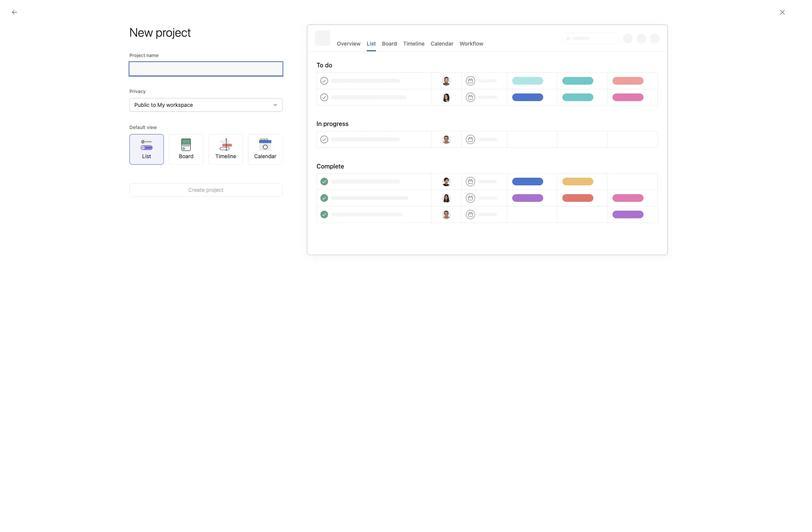 Task type: describe. For each thing, give the bounding box(es) containing it.
this is a preview of your project image
[[307, 25, 668, 255]]

0 vertical spatial list
[[367, 40, 376, 47]]

hide sidebar image
[[10, 6, 16, 12]]

terryturtle85 / maria 1:1
[[160, 144, 200, 184]]

reporting
[[126, 24, 150, 30]]

my for in
[[174, 196, 181, 202]]

public
[[134, 102, 150, 108]]

ui design project
[[377, 153, 408, 184]]

maria
[[183, 149, 195, 161]]

go back image
[[11, 9, 18, 15]]

design
[[381, 165, 396, 180]]

view
[[147, 124, 157, 130]]

workspace for tasks in my workspace
[[182, 196, 206, 202]]

ui
[[377, 177, 385, 184]]

add chart
[[111, 54, 132, 60]]

reporting link
[[126, 23, 150, 31]]

tasks
[[134, 83, 147, 90]]

overview
[[337, 40, 361, 47]]

add
[[111, 54, 119, 60]]

/
[[181, 158, 186, 163]]

new project
[[129, 25, 191, 39]]

privacy
[[129, 88, 146, 94]]

to
[[151, 102, 156, 108]]

1 vertical spatial list
[[142, 153, 151, 159]]

1 horizontal spatial calendar
[[431, 40, 454, 47]]

filters
[[137, 196, 150, 202]]

project inside base project template
[[313, 161, 328, 175]]

project inside ui design project
[[393, 153, 408, 168]]

chart
[[121, 54, 132, 60]]

default view
[[129, 124, 157, 130]]

public to my workspace button
[[129, 98, 283, 112]]

1 horizontal spatial timeline
[[403, 40, 425, 47]]

1 vertical spatial board
[[179, 153, 194, 159]]

1:1
[[192, 144, 200, 152]]

complete
[[317, 163, 344, 170]]

in
[[169, 196, 173, 202]]



Task type: vqa. For each thing, say whether or not it's contained in the screenshot.
leftmost Calendar
yes



Task type: locate. For each thing, give the bounding box(es) containing it.
my for to
[[157, 102, 165, 108]]

dialog
[[591, 337, 782, 520]]

workspace
[[166, 102, 193, 108], [182, 196, 206, 202]]

workflow
[[460, 40, 484, 47]]

base
[[305, 172, 316, 184]]

1 horizontal spatial board
[[382, 40, 397, 47]]

list right overview
[[367, 40, 376, 47]]

0 vertical spatial calendar
[[431, 40, 454, 47]]

tasks in my workspace
[[155, 196, 206, 202]]

0 horizontal spatial board
[[179, 153, 194, 159]]

1 horizontal spatial my
[[174, 196, 181, 202]]

project
[[206, 187, 224, 193]]

1 vertical spatial my
[[174, 196, 181, 202]]

workspace down the by project
[[166, 102, 193, 108]]

0 horizontal spatial my
[[157, 102, 165, 108]]

0 vertical spatial timeline
[[403, 40, 425, 47]]

by project
[[149, 83, 174, 90]]

0 vertical spatial my
[[157, 102, 165, 108]]

board
[[382, 40, 397, 47], [179, 153, 194, 159]]

create project
[[188, 187, 224, 193]]

1 vertical spatial timeline
[[215, 153, 236, 159]]

workspace inside popup button
[[166, 102, 193, 108]]

calendar
[[431, 40, 454, 47], [254, 153, 277, 159]]

workspace down create
[[182, 196, 206, 202]]

project
[[129, 52, 145, 58], [393, 153, 408, 168], [313, 161, 328, 175]]

show options image
[[184, 34, 190, 40]]

list box
[[308, 3, 492, 15]]

1 horizontal spatial list
[[367, 40, 376, 47]]

1 horizontal spatial project
[[313, 161, 328, 175]]

0 horizontal spatial list
[[142, 153, 151, 159]]

list down default view
[[142, 153, 151, 159]]

to do
[[317, 62, 332, 69]]

1 vertical spatial calendar
[[254, 153, 277, 159]]

default
[[129, 124, 146, 130]]

0 horizontal spatial calendar
[[254, 153, 277, 159]]

total tasks by project
[[120, 83, 174, 90]]

close image
[[780, 9, 786, 15]]

timeline
[[403, 40, 425, 47], [215, 153, 236, 159]]

project name
[[129, 52, 159, 58]]

no
[[129, 196, 135, 202]]

list
[[367, 40, 376, 47], [142, 153, 151, 159]]

2 horizontal spatial project
[[393, 153, 408, 168]]

1 vertical spatial workspace
[[182, 196, 206, 202]]

0 vertical spatial workspace
[[166, 102, 193, 108]]

my inside popup button
[[157, 102, 165, 108]]

workspace for public to my workspace
[[166, 102, 193, 108]]

my right in
[[174, 196, 181, 202]]

my
[[157, 102, 165, 108], [174, 196, 181, 202]]

Project name text field
[[129, 62, 283, 76]]

template
[[325, 146, 343, 164]]

terryturtle85
[[160, 160, 184, 184]]

no filters
[[129, 196, 150, 202]]

create project button
[[129, 183, 283, 197]]

public to my workspace
[[134, 102, 193, 108]]

base project template
[[305, 146, 343, 184]]

0 vertical spatial board
[[382, 40, 397, 47]]

total
[[120, 83, 132, 90]]

new dashboard
[[126, 32, 180, 41]]

tasks
[[155, 196, 167, 202]]

0 horizontal spatial project
[[129, 52, 145, 58]]

name
[[147, 52, 159, 58]]

0 horizontal spatial timeline
[[215, 153, 236, 159]]

add chart button
[[101, 52, 135, 63]]

create
[[188, 187, 205, 193]]

in progress
[[317, 120, 349, 127]]

my right to
[[157, 102, 165, 108]]



